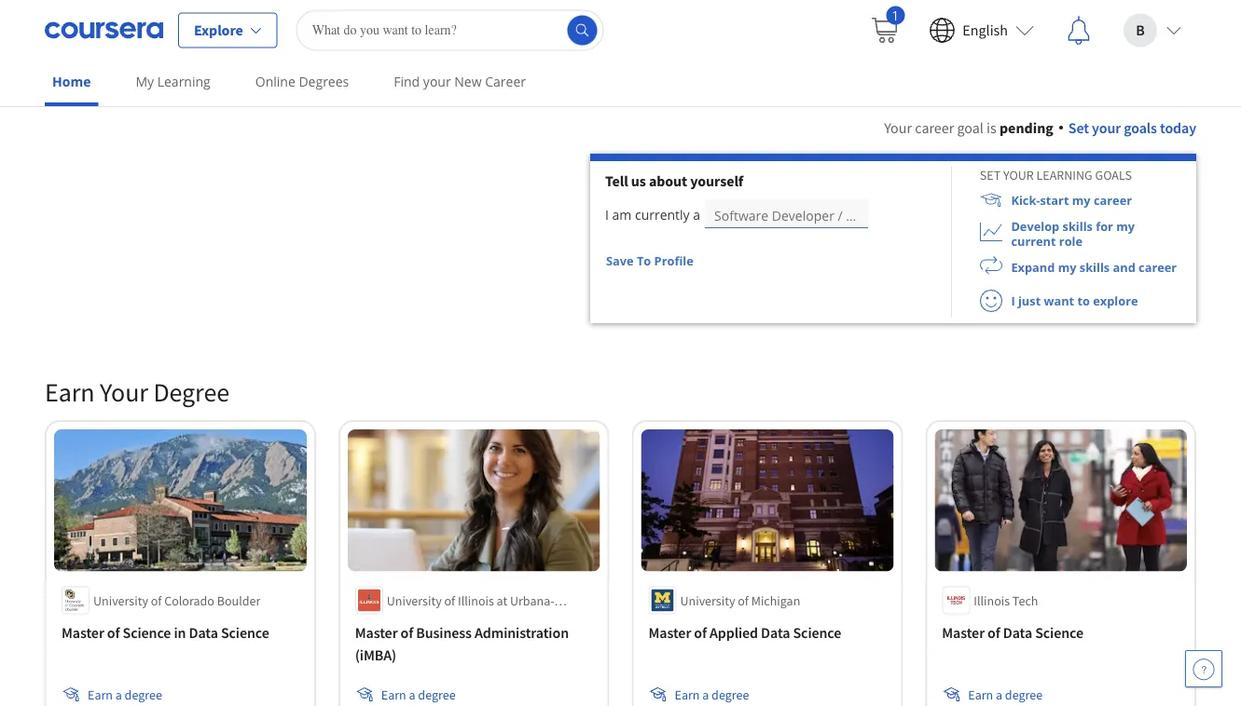 Task type: locate. For each thing, give the bounding box(es) containing it.
my
[[136, 73, 154, 90]]

1 earn a degree from the left
[[88, 687, 162, 703]]

0 horizontal spatial your
[[423, 73, 451, 90]]

career
[[915, 118, 954, 137], [1094, 192, 1132, 208], [1139, 259, 1177, 276]]

2 degree from the left
[[418, 687, 456, 703]]

earn a degree down master of science in data science
[[88, 687, 162, 703]]

i left just
[[1011, 293, 1015, 309]]

earn a degree down (imba)
[[381, 687, 456, 703]]

3 university from the left
[[680, 592, 735, 609]]

profile
[[654, 253, 694, 269]]

degree down master of data science
[[1005, 687, 1043, 703]]

0 horizontal spatial university
[[93, 592, 148, 609]]

1 horizontal spatial set
[[1069, 118, 1089, 137]]

my inside kick-start my career button
[[1072, 192, 1091, 208]]

of left michigan
[[738, 592, 749, 609]]

goals
[[1124, 118, 1157, 137], [1095, 167, 1132, 184]]

set up the graduation cap icon
[[980, 167, 1001, 184]]

of for colorado
[[151, 592, 162, 609]]

university of colorado boulder
[[93, 592, 260, 609]]

university up applied
[[680, 592, 735, 609]]

goals inside dropdown button
[[1124, 118, 1157, 137]]

business
[[416, 624, 472, 643]]

is
[[987, 118, 997, 137]]

2 vertical spatial career
[[1139, 259, 1177, 276]]

illinois left tech
[[974, 592, 1010, 609]]

your up the learning
[[1092, 118, 1121, 137]]

i inside button
[[1011, 293, 1015, 309]]

2 illinois from the left
[[974, 592, 1010, 609]]

degree for business
[[418, 687, 456, 703]]

2 vertical spatial my
[[1058, 259, 1077, 276]]

master of data science link
[[942, 622, 1180, 645]]

1 horizontal spatial your
[[1003, 167, 1034, 184]]

illinois tech
[[974, 592, 1038, 609]]

skills left and
[[1080, 259, 1110, 276]]

0 vertical spatial i
[[605, 206, 609, 224]]

1 horizontal spatial university
[[387, 592, 442, 609]]

degree down master of business administration (imba)
[[418, 687, 456, 703]]

goals up kick-start my career
[[1095, 167, 1132, 184]]

your up the "kick-"
[[1003, 167, 1034, 184]]

career up the for
[[1094, 192, 1132, 208]]

3 earn a degree from the left
[[675, 687, 749, 703]]

of for science
[[107, 624, 120, 643]]

university for applied
[[680, 592, 735, 609]]

0 horizontal spatial career
[[915, 118, 954, 137]]

set inside set your goals today dropdown button
[[1069, 118, 1089, 137]]

earn your degree main content
[[0, 94, 1241, 707]]

your
[[884, 118, 912, 137], [100, 376, 148, 409]]

0 vertical spatial goals
[[1124, 118, 1157, 137]]

degree down applied
[[712, 687, 749, 703]]

0 horizontal spatial set
[[980, 167, 1001, 184]]

online degrees link
[[248, 61, 356, 103]]

my learning
[[136, 73, 211, 90]]

set up the learning
[[1069, 118, 1089, 137]]

set for set your learning goals
[[980, 167, 1001, 184]]

of inside university of illinois at urbana- champaign
[[444, 592, 455, 609]]

engineer
[[846, 207, 900, 224]]

illinois left at
[[458, 592, 494, 609]]

2 horizontal spatial your
[[1092, 118, 1121, 137]]

university up champaign
[[387, 592, 442, 609]]

science down tech
[[1035, 624, 1084, 643]]

university
[[93, 592, 148, 609], [387, 592, 442, 609], [680, 592, 735, 609]]

of inside master of business administration (imba)
[[401, 624, 413, 643]]

and
[[1113, 259, 1136, 276]]

science inside master of data science link
[[1035, 624, 1084, 643]]

champaign
[[387, 611, 449, 628]]

4 degree from the left
[[1005, 687, 1043, 703]]

want
[[1044, 293, 1074, 309]]

0 vertical spatial your
[[423, 73, 451, 90]]

1 horizontal spatial i
[[1011, 293, 1015, 309]]

earn for master of data science
[[968, 687, 993, 703]]

0 vertical spatial my
[[1072, 192, 1091, 208]]

role
[[1059, 233, 1083, 249]]

1 degree from the left
[[125, 687, 162, 703]]

earn a degree for applied
[[675, 687, 749, 703]]

b
[[1136, 21, 1145, 40]]

my down 'role'
[[1058, 259, 1077, 276]]

university inside university of illinois at urbana- champaign
[[387, 592, 442, 609]]

applied
[[710, 624, 758, 643]]

learning
[[1037, 167, 1093, 184]]

just
[[1018, 293, 1041, 309]]

earn a degree down master of data science
[[968, 687, 1043, 703]]

home link
[[45, 61, 98, 106]]

skills down kick-start my career
[[1063, 218, 1093, 235]]

learning
[[157, 73, 211, 90]]

university for science
[[93, 592, 148, 609]]

0 horizontal spatial data
[[189, 624, 218, 643]]

my right the for
[[1117, 218, 1135, 235]]

1 master from the left
[[62, 624, 104, 643]]

0 horizontal spatial illinois
[[458, 592, 494, 609]]

about
[[649, 172, 687, 190]]

a down the master of applied data science
[[702, 687, 709, 703]]

a down master of business administration (imba)
[[409, 687, 416, 703]]

data right in
[[189, 624, 218, 643]]

0 vertical spatial career
[[915, 118, 954, 137]]

home
[[52, 73, 91, 90]]

develop skills for my current role
[[1011, 218, 1135, 249]]

software
[[714, 207, 769, 224]]

1 vertical spatial your
[[1092, 118, 1121, 137]]

2 university from the left
[[387, 592, 442, 609]]

explore
[[194, 21, 243, 40]]

2 horizontal spatial university
[[680, 592, 735, 609]]

earn for master of applied data science
[[675, 687, 700, 703]]

tech
[[1013, 592, 1038, 609]]

set your learning goals
[[980, 167, 1132, 184]]

kick-start my career button
[[952, 184, 1132, 217]]

of for applied
[[694, 624, 707, 643]]

earn a degree
[[88, 687, 162, 703], [381, 687, 456, 703], [675, 687, 749, 703], [968, 687, 1043, 703]]

english
[[963, 21, 1008, 40]]

1 link
[[855, 0, 914, 60]]

master inside master of business administration (imba)
[[355, 624, 398, 643]]

3 master from the left
[[649, 624, 691, 643]]

software developer / engineer
[[714, 207, 900, 224]]

my right start
[[1072, 192, 1091, 208]]

of up business
[[444, 592, 455, 609]]

1 vertical spatial career
[[1094, 192, 1132, 208]]

your inside dropdown button
[[1092, 118, 1121, 137]]

1 data from the left
[[189, 624, 218, 643]]

0 vertical spatial set
[[1069, 118, 1089, 137]]

degree
[[125, 687, 162, 703], [418, 687, 456, 703], [712, 687, 749, 703], [1005, 687, 1043, 703]]

a for master of business administration (imba)
[[409, 687, 416, 703]]

master for master of applied data science
[[649, 624, 691, 643]]

urbana-
[[510, 592, 554, 609]]

set
[[1069, 118, 1089, 137], [980, 167, 1001, 184]]

1 vertical spatial i
[[1011, 293, 1015, 309]]

i just want to explore
[[1011, 293, 1138, 309]]

a down master of data science
[[996, 687, 1003, 703]]

2 master from the left
[[355, 624, 398, 643]]

0 vertical spatial skills
[[1063, 218, 1093, 235]]

3 data from the left
[[1003, 624, 1032, 643]]

set your goals today button
[[1059, 117, 1196, 139]]

science left in
[[123, 624, 171, 643]]

shopping cart: 1 item element
[[869, 6, 905, 45]]

for
[[1096, 218, 1113, 235]]

of down illinois tech
[[988, 624, 1000, 643]]

2 earn a degree from the left
[[381, 687, 456, 703]]

1 horizontal spatial career
[[1094, 192, 1132, 208]]

skills
[[1063, 218, 1093, 235], [1080, 259, 1110, 276]]

1 vertical spatial set
[[980, 167, 1001, 184]]

of for business
[[401, 624, 413, 643]]

michigan
[[751, 592, 800, 609]]

data
[[189, 624, 218, 643], [761, 624, 790, 643], [1003, 624, 1032, 643]]

illinois inside university of illinois at urbana- champaign
[[458, 592, 494, 609]]

1 vertical spatial your
[[100, 376, 148, 409]]

to
[[637, 253, 651, 269]]

master of business administration (imba) link
[[355, 622, 593, 667]]

2 science from the left
[[221, 624, 269, 643]]

career left goal
[[915, 118, 954, 137]]

3 science from the left
[[793, 624, 841, 643]]

4 master from the left
[[942, 624, 985, 643]]

my inside expand my skills and career button
[[1058, 259, 1077, 276]]

line chart image
[[980, 223, 1002, 245]]

2 vertical spatial your
[[1003, 167, 1034, 184]]

science down boulder
[[221, 624, 269, 643]]

1 university from the left
[[93, 592, 148, 609]]

university for business
[[387, 592, 442, 609]]

data down tech
[[1003, 624, 1032, 643]]

university up master of science in data science
[[93, 592, 148, 609]]

coursera image
[[45, 15, 163, 45]]

1 illinois from the left
[[458, 592, 494, 609]]

science down michigan
[[793, 624, 841, 643]]

of left colorado
[[151, 592, 162, 609]]

my
[[1072, 192, 1091, 208], [1117, 218, 1135, 235], [1058, 259, 1077, 276]]

1 horizontal spatial data
[[761, 624, 790, 643]]

goals left today
[[1124, 118, 1157, 137]]

boulder
[[217, 592, 260, 609]]

1 horizontal spatial illinois
[[974, 592, 1010, 609]]

expand my skills and career
[[1011, 259, 1177, 276]]

4 earn a degree from the left
[[968, 687, 1043, 703]]

of left in
[[107, 624, 120, 643]]

1 vertical spatial my
[[1117, 218, 1135, 235]]

of
[[151, 592, 162, 609], [444, 592, 455, 609], [738, 592, 749, 609], [107, 624, 120, 643], [401, 624, 413, 643], [694, 624, 707, 643], [988, 624, 1000, 643]]

tell
[[605, 172, 628, 190]]

of left applied
[[694, 624, 707, 643]]

degree down master of science in data science
[[125, 687, 162, 703]]

a right 'currently'
[[693, 206, 700, 224]]

of left business
[[401, 624, 413, 643]]

2 horizontal spatial data
[[1003, 624, 1032, 643]]

degree for science
[[125, 687, 162, 703]]

data down michigan
[[761, 624, 790, 643]]

i left 'am'
[[605, 206, 609, 224]]

i am currently a
[[605, 206, 700, 224]]

expand my skills and career button
[[952, 251, 1177, 284]]

smile image
[[980, 290, 1002, 312]]

your
[[423, 73, 451, 90], [1092, 118, 1121, 137], [1003, 167, 1034, 184]]

3 degree from the left
[[712, 687, 749, 703]]

your left goal
[[884, 118, 912, 137]]

None search field
[[296, 10, 604, 51]]

today
[[1160, 118, 1196, 137]]

start
[[1040, 192, 1069, 208]]

0 vertical spatial your
[[884, 118, 912, 137]]

your left degree
[[100, 376, 148, 409]]

4 science from the left
[[1035, 624, 1084, 643]]

career right and
[[1139, 259, 1177, 276]]

0 horizontal spatial i
[[605, 206, 609, 224]]

earn a degree down applied
[[675, 687, 749, 703]]

0 horizontal spatial your
[[100, 376, 148, 409]]

your right find
[[423, 73, 451, 90]]

kick-start my career
[[1011, 192, 1132, 208]]

career
[[485, 73, 526, 90]]

your for goals
[[1092, 118, 1121, 137]]

a down master of science in data science
[[115, 687, 122, 703]]

earn a degree for business
[[381, 687, 456, 703]]

2 horizontal spatial career
[[1139, 259, 1177, 276]]

degrees
[[299, 73, 349, 90]]

a
[[693, 206, 700, 224], [115, 687, 122, 703], [409, 687, 416, 703], [702, 687, 709, 703], [996, 687, 1003, 703]]



Task type: describe. For each thing, give the bounding box(es) containing it.
earn a degree for science
[[88, 687, 162, 703]]

earn a degree for data
[[968, 687, 1043, 703]]

save
[[606, 253, 634, 269]]

of for illinois
[[444, 592, 455, 609]]

goal
[[957, 118, 984, 137]]

online
[[255, 73, 295, 90]]

master of science in data science
[[62, 624, 269, 643]]

skills inside develop skills for my current role
[[1063, 218, 1093, 235]]

of for data
[[988, 624, 1000, 643]]

am
[[612, 206, 632, 224]]

What do you want to learn? text field
[[296, 10, 604, 51]]

university of illinois at urbana- champaign
[[387, 592, 554, 628]]

us
[[631, 172, 646, 190]]

develop
[[1011, 218, 1060, 235]]

university of michigan
[[680, 592, 800, 609]]

/
[[838, 207, 843, 224]]

set for set your goals today
[[1069, 118, 1089, 137]]

save to profile
[[606, 253, 694, 269]]

in
[[174, 624, 186, 643]]

yourself
[[690, 172, 743, 190]]

your for new
[[423, 73, 451, 90]]

your for learning
[[1003, 167, 1034, 184]]

online degrees
[[255, 73, 349, 90]]

expand
[[1011, 259, 1055, 276]]

2 data from the left
[[761, 624, 790, 643]]

1 vertical spatial skills
[[1080, 259, 1110, 276]]

explore button
[[178, 13, 278, 48]]

earn for master of science in data science
[[88, 687, 113, 703]]

current
[[1011, 233, 1056, 249]]

a for master of applied data science
[[702, 687, 709, 703]]

currently
[[635, 206, 690, 224]]

explore
[[1093, 293, 1138, 309]]

i for i just want to explore
[[1011, 293, 1015, 309]]

i just want to explore button
[[952, 284, 1138, 318]]

degree for data
[[1005, 687, 1043, 703]]

master for master of science in data science
[[62, 624, 104, 643]]

1 science from the left
[[123, 624, 171, 643]]

find your new career
[[394, 73, 526, 90]]

english button
[[914, 0, 1049, 60]]

earn your degree collection element
[[34, 346, 1208, 707]]

master of applied data science link
[[649, 622, 886, 645]]

develop skills for my current role button
[[952, 217, 1182, 251]]

your career goal is pending
[[884, 118, 1054, 137]]

new
[[454, 73, 482, 90]]

developer
[[772, 207, 835, 224]]

my inside develop skills for my current role
[[1117, 218, 1135, 235]]

your inside earn your degree collection element
[[100, 376, 148, 409]]

to
[[1078, 293, 1090, 309]]

save to profile button
[[605, 244, 695, 278]]

tell us about yourself
[[605, 172, 743, 190]]

master for master of business administration (imba)
[[355, 624, 398, 643]]

at
[[497, 592, 507, 609]]

i for i am currently a
[[605, 206, 609, 224]]

earn for master of business administration (imba)
[[381, 687, 406, 703]]

colorado
[[164, 592, 214, 609]]

(imba)
[[355, 647, 396, 665]]

my learning link
[[128, 61, 218, 103]]

science inside master of applied data science link
[[793, 624, 841, 643]]

kick-
[[1011, 192, 1040, 208]]

master for master of data science
[[942, 624, 985, 643]]

repeat image
[[980, 256, 1002, 279]]

of for michigan
[[738, 592, 749, 609]]

find
[[394, 73, 420, 90]]

set your goals today
[[1069, 118, 1196, 137]]

administration
[[475, 624, 569, 643]]

master of data science
[[942, 624, 1084, 643]]

find your new career link
[[386, 61, 533, 103]]

a for master of science in data science
[[115, 687, 122, 703]]

a for master of data science
[[996, 687, 1003, 703]]

master of applied data science
[[649, 624, 841, 643]]

1 horizontal spatial your
[[884, 118, 912, 137]]

b button
[[1109, 0, 1196, 60]]

1
[[892, 6, 899, 24]]

earn your degree
[[45, 376, 229, 409]]

1 vertical spatial goals
[[1095, 167, 1132, 184]]

graduation cap image
[[980, 189, 1002, 212]]

master of science in data science link
[[62, 622, 299, 645]]

help center image
[[1193, 658, 1215, 681]]

degree for applied
[[712, 687, 749, 703]]

master of business administration (imba)
[[355, 624, 569, 665]]

degree
[[153, 376, 229, 409]]

pending
[[1000, 118, 1054, 137]]



Task type: vqa. For each thing, say whether or not it's contained in the screenshot.


